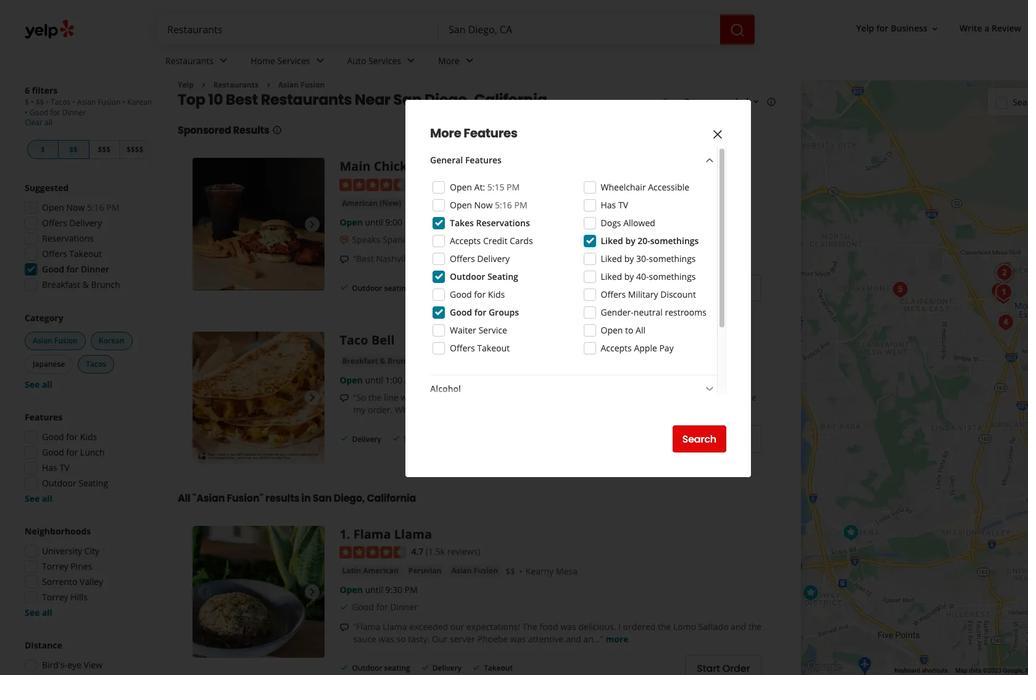 Task type: describe. For each thing, give the bounding box(es) containing it.
vista
[[546, 198, 565, 210]]

i inside "flama llama exceeded our expectations! the food was delicious. i ordered the lomo saltado and the sauce was so tasty. our server phoebe was attentive and an…"
[[619, 622, 621, 633]]

and down speaker on the bottom of page
[[500, 404, 516, 416]]

breakfast & brunch button
[[340, 356, 417, 368]]

good left lunch
[[42, 447, 64, 459]]

dogs
[[601, 217, 621, 229]]

0 vertical spatial more
[[605, 253, 628, 265]]

2 horizontal spatial a
[[985, 23, 990, 34]]

more features dialog
[[0, 0, 1028, 676]]

fusion inside group
[[54, 336, 78, 346]]

16 checkmark v2 image down tasty.
[[420, 664, 430, 674]]

"best
[[353, 253, 374, 265]]

main chick hot chicken link
[[340, 158, 486, 175]]

outdoor inside group
[[42, 478, 76, 490]]

reviews) for 4.3 (232 reviews)
[[445, 178, 479, 190]]

sorrento valley
[[42, 577, 103, 588]]

directions
[[702, 433, 750, 447]]

services for home services
[[277, 55, 310, 66]]

search image
[[730, 23, 745, 37]]

restaurants down 'home services' link
[[261, 90, 352, 110]]

jomaru korean hot pot image
[[992, 261, 1017, 286]]

results
[[233, 124, 269, 138]]

our
[[432, 634, 448, 646]]

wheelchair
[[601, 181, 646, 193]]

more for more features
[[430, 125, 461, 142]]

things
[[592, 404, 617, 416]]

see for good
[[25, 493, 40, 505]]

restaurants inside business categories "element"
[[165, 55, 214, 66]]

clear all link
[[25, 117, 52, 128]]

the up window
[[490, 392, 503, 404]]

outdoor seating inside group
[[42, 478, 108, 490]]

16 checkmark v2 image down server at the bottom of the page
[[472, 664, 482, 674]]

mesa
[[556, 566, 578, 578]]

restaurants down the home
[[213, 80, 259, 90]]

top
[[178, 90, 205, 110]]

$$$$ button
[[119, 140, 151, 159]]

tv inside group
[[60, 462, 69, 474]]

$$ inside 6 filters $ • $$ • tacos • asian fusion • korean • good for dinner clear all
[[36, 97, 44, 107]]

lomo
[[673, 622, 696, 633]]

latin american button
[[340, 565, 401, 578]]

review
[[992, 23, 1022, 34]]

open to all
[[601, 325, 646, 336]]

was down the
[[510, 634, 526, 646]]

all for features
[[42, 493, 52, 505]]

seating for "best nashville chicken in the west. combo 1 (drink excluded)"
[[384, 283, 410, 294]]

open down latin
[[340, 585, 363, 596]]

really
[[540, 392, 562, 404]]

1 horizontal spatial asian fusion button
[[449, 565, 501, 578]]

write a review link
[[955, 18, 1027, 40]]

sponsored
[[178, 124, 231, 138]]

and left an…"
[[566, 634, 581, 646]]

were
[[619, 404, 639, 416]]

0 horizontal spatial asian fusion button
[[25, 332, 86, 351]]

chicken inside button
[[411, 198, 441, 209]]

9:30
[[385, 585, 403, 596]]

40-
[[636, 271, 649, 283]]

next image for open until 9:30 pm
[[305, 585, 320, 600]]

and right short
[[442, 392, 458, 404]]

server
[[450, 634, 475, 646]]

kids inside the more features dialog
[[488, 289, 505, 301]]

korean inside 6 filters $ • $$ • tacos • asian fusion • korean • good for dinner clear all
[[127, 97, 152, 107]]

(drink
[[535, 253, 558, 265]]

latin american link
[[340, 565, 401, 578]]

nashville
[[376, 253, 413, 265]]

features for more features
[[464, 125, 518, 142]]

good for kids inside the more features dialog
[[450, 289, 505, 301]]

1 vertical spatial i
[[421, 404, 423, 416]]

10
[[208, 90, 223, 110]]

an…"
[[584, 634, 604, 646]]

outdoor seating for "best nashville chicken in the west. combo 1 (drink excluded)"
[[352, 283, 410, 294]]

1 vertical spatial all
[[178, 492, 191, 506]]

the right saltado
[[749, 622, 762, 633]]

for inside 6 filters $ • $$ • tacos • asian fusion • korean • good for dinner clear all
[[50, 107, 60, 118]]

1 my from the left
[[353, 404, 366, 416]]

woomiok image
[[994, 311, 1018, 335]]

good up the good for lunch
[[42, 431, 64, 443]]

open up 16 speaks spanish v2 image
[[340, 217, 363, 228]]

offers takeout inside the more features dialog
[[450, 343, 510, 354]]

university city
[[42, 546, 99, 557]]

16 speaks spanish v2 image
[[340, 235, 350, 245]]

general
[[430, 154, 463, 166]]

them
[[618, 392, 639, 404]]

$$ inside $$ button
[[69, 144, 78, 155]]

speaks spanish
[[352, 234, 414, 246]]

$$$
[[98, 144, 111, 155]]

"so
[[353, 392, 366, 404]]

see all button for university city
[[25, 607, 52, 619]]

good for kids inside group
[[42, 431, 97, 443]]

16 speech v2 image for "best nashville chicken in the west. combo 1 (drink excluded)"
[[340, 255, 350, 265]]

breakfast & brunch inside button
[[342, 356, 414, 367]]

top 10 best restaurants near san diego, california
[[178, 90, 547, 110]]

1 vertical spatial taco bell image
[[799, 581, 823, 606]]

1 vertical spatial kids
[[80, 431, 97, 443]]

good up "flama
[[352, 602, 374, 614]]

american inside american (new) button
[[342, 198, 378, 209]]

tacos button
[[78, 356, 114, 374]]

1 see all button from the top
[[25, 379, 52, 391]]

1 vertical spatial more
[[606, 634, 629, 646]]

good for groups
[[450, 307, 519, 319]]

window
[[466, 404, 498, 416]]

1 vertical spatial 1
[[340, 526, 347, 543]]

until for chick
[[365, 217, 383, 228]]

breakfast inside group
[[42, 279, 80, 291]]

16 speech v2 image for "so the line was short and i got to the speaker really quick. it took them a second to answer and take my order. when i got to the window and got my food a few things were wrong so i…"
[[340, 394, 350, 404]]

16 chevron down v2 image
[[930, 24, 940, 34]]

yelp for yelp link
[[178, 80, 194, 90]]

asian down 'home services'
[[278, 80, 299, 90]]

facing east noodle & bar image
[[992, 262, 1017, 286]]

order.
[[368, 404, 393, 416]]

kearny mesa
[[526, 566, 578, 578]]

military
[[628, 289, 658, 301]]

0 horizontal spatial got
[[425, 404, 438, 416]]

2 vertical spatial dinner
[[390, 602, 418, 614]]

all for category
[[42, 379, 52, 391]]

the up order.
[[369, 392, 382, 404]]

was inside "so the line was short and i got to the speaker really quick. it took them a second to answer and take my order. when i got to the window and got my food a few things were wrong so i…"
[[401, 392, 416, 404]]

food inside "flama llama exceeded our expectations! the food was delicious. i ordered the lomo saltado and the sauce was so tasty. our server phoebe was attentive and an…"
[[540, 622, 558, 633]]

4.3
[[411, 178, 424, 190]]

and right saltado
[[731, 622, 746, 633]]

5:16 inside the more features dialog
[[495, 199, 512, 211]]

(232
[[426, 178, 443, 190]]

by for 30-
[[625, 253, 634, 265]]

"so the line was short and i got to the speaker really quick. it took them a second to answer and take my order. when i got to the window and got my food a few things were wrong so i…"
[[353, 392, 757, 416]]

somethings for 30-
[[649, 253, 696, 265]]

open now 5:16 pm inside group
[[42, 202, 119, 214]]

2 vertical spatial $$
[[506, 566, 515, 578]]

chicken
[[415, 253, 445, 265]]

all inside 6 filters $ • $$ • tacos • asian fusion • korean • good for dinner clear all
[[44, 117, 52, 128]]

open up takes
[[450, 199, 472, 211]]

takes
[[450, 217, 474, 229]]

home services link
[[241, 44, 337, 80]]

open up "so
[[340, 375, 363, 387]]

yelp for business
[[857, 23, 928, 34]]

fusion"
[[227, 492, 263, 506]]

4.7 star rating image
[[340, 547, 406, 559]]

4.3 star rating image
[[340, 179, 406, 191]]

2 vertical spatial asian fusion
[[452, 566, 498, 577]]

1 vertical spatial dinner
[[81, 264, 109, 275]]

open until 1:00 am
[[340, 375, 418, 387]]

discount
[[661, 289, 696, 301]]

pm right 9:00
[[405, 217, 418, 228]]

it
[[590, 392, 596, 404]]

16 checkmark v2 image down chicken
[[420, 283, 430, 293]]

taco bell
[[340, 332, 395, 349]]

so inside "so the line was short and i got to the speaker really quick. it took them a second to answer and take my order. when i got to the window and got my food a few things were wrong so i…"
[[669, 404, 679, 416]]

16 chevron right v2 image for restaurants
[[199, 80, 209, 90]]

features inside group
[[25, 412, 63, 423]]

the left lomo
[[658, 622, 671, 633]]

accepts for accepts credit cards
[[450, 235, 481, 247]]

open until 9:00 pm
[[340, 217, 418, 228]]

flama llama image
[[193, 526, 325, 659]]

locally
[[442, 234, 469, 246]]

sandwiches link
[[468, 197, 517, 210]]

2 horizontal spatial got
[[518, 404, 531, 416]]

4.7
[[411, 546, 424, 558]]

auto services link
[[337, 44, 428, 80]]

$$ button
[[58, 140, 89, 159]]

good up waiter
[[450, 307, 472, 319]]

distance
[[25, 640, 62, 652]]

chick
[[374, 158, 408, 175]]

4.7 (1.5k reviews)
[[411, 546, 481, 558]]

1 vertical spatial in
[[301, 492, 311, 506]]

outdoor down "best
[[352, 283, 382, 294]]

open inside group
[[42, 202, 64, 214]]

service
[[479, 325, 507, 336]]

japanese
[[33, 359, 65, 370]]

the down alcohol
[[451, 404, 464, 416]]

auto
[[347, 55, 366, 66]]

0 vertical spatial taco bell image
[[193, 332, 325, 465]]

speaks
[[352, 234, 380, 246]]

liked by 40-somethings
[[601, 271, 696, 283]]

good up the category
[[42, 264, 64, 275]]

delivery inside group
[[69, 217, 102, 229]]

1 see all from the top
[[25, 379, 52, 391]]

features for general features
[[465, 154, 502, 166]]

16 checkmark v2 image up good for groups in the top of the page
[[472, 283, 482, 293]]

pm for offers delivery
[[106, 202, 119, 214]]

fusion down 'home services'
[[301, 80, 325, 90]]

see all button for good for kids
[[25, 493, 52, 505]]

the left west.
[[457, 253, 471, 265]]

outdoor seating for "flama llama exceeded our expectations! the food was delicious. i ordered the lomo saltado and the sauce was so tasty. our server phoebe was attentive and an…"
[[352, 664, 410, 674]]

accessible
[[648, 181, 690, 193]]

1 horizontal spatial i
[[460, 392, 462, 404]]

pm right sandwiches
[[515, 199, 528, 211]]

open at: 5:15 pm
[[450, 181, 520, 193]]

asian inside group
[[33, 336, 52, 346]]

$$$ button
[[89, 140, 119, 159]]

reservations inside the more features dialog
[[476, 217, 530, 229]]

0 vertical spatial main chick hot chicken image
[[193, 158, 325, 291]]

3 slideshow element from the top
[[193, 526, 325, 659]]

1 vertical spatial a
[[641, 392, 646, 404]]

asian fusion inside group
[[33, 336, 78, 346]]

see all for good
[[25, 493, 52, 505]]

latin american
[[342, 566, 399, 577]]

by for 40-
[[625, 271, 634, 283]]

slideshow element for main
[[193, 158, 325, 291]]

until for bell
[[365, 375, 383, 387]]

has inside the more features dialog
[[601, 199, 616, 211]]

restaurants link down the home
[[213, 80, 259, 90]]

main
[[340, 158, 371, 175]]

business categories element
[[156, 44, 1028, 80]]

american (new)
[[342, 198, 401, 209]]

5:16 inside group
[[87, 202, 104, 214]]

24 chevron down v2 image for restaurants
[[216, 53, 231, 68]]

chicken shop
[[411, 198, 461, 209]]

chicken shop link
[[409, 197, 463, 210]]

services for auto services
[[369, 55, 401, 66]]

flama llama image
[[992, 280, 1017, 305]]

torrey for torrey hills
[[42, 592, 68, 604]]

our
[[450, 622, 464, 633]]

good inside 6 filters $ • $$ • tacos • asian fusion • korean • good for dinner clear all
[[29, 107, 48, 118]]

hills
[[70, 592, 88, 604]]

group containing features
[[21, 412, 153, 506]]

neutral
[[634, 307, 663, 319]]

american (new) button
[[340, 197, 404, 210]]

korean inside korean button
[[99, 336, 124, 346]]

& inside button
[[380, 356, 386, 367]]

reservations inside group
[[42, 233, 94, 244]]

open down gender-
[[601, 325, 623, 336]]

diego, for in
[[334, 492, 365, 506]]

pelicana chicken image
[[987, 279, 1012, 304]]

eye
[[67, 660, 81, 672]]

2 vertical spatial a
[[569, 404, 573, 416]]

city
[[84, 546, 99, 557]]

taco
[[340, 332, 368, 349]]

wheelchair accessible
[[601, 181, 690, 193]]

start order link
[[685, 275, 762, 302]]

16 info v2 image
[[272, 126, 282, 135]]

flama
[[354, 526, 391, 543]]

to up i…"
[[680, 392, 688, 404]]



Task type: locate. For each thing, give the bounding box(es) containing it.
reviews) right (1.5k
[[447, 546, 481, 558]]

suggested
[[25, 182, 69, 194]]

1 horizontal spatial got
[[464, 392, 477, 404]]

$$ right $ "button"
[[69, 144, 78, 155]]

breakfast up the category
[[42, 279, 80, 291]]

see all up the neighborhoods
[[25, 493, 52, 505]]

1 vertical spatial breakfast & brunch
[[342, 356, 414, 367]]

1 vertical spatial outdoor seating
[[42, 478, 108, 490]]

16 chevron right v2 image
[[199, 80, 209, 90], [264, 80, 273, 90]]

offers delivery inside group
[[42, 217, 102, 229]]

3 until from the top
[[365, 585, 383, 596]]

services inside 'link'
[[369, 55, 401, 66]]

alcohol
[[430, 383, 461, 395]]

yelp left 10 in the top of the page
[[178, 80, 194, 90]]

slideshow element for taco
[[193, 332, 325, 465]]

breakfast & brunch up open until 1:00 am on the left bottom
[[342, 356, 414, 367]]

brunch up 1:00
[[388, 356, 414, 367]]

"flama
[[353, 622, 381, 633]]

1 horizontal spatial accepts
[[601, 343, 632, 354]]

seating inside the more features dialog
[[488, 271, 518, 283]]

1 vertical spatial good for dinner
[[352, 602, 418, 614]]

taco bell image
[[193, 332, 325, 465], [799, 581, 823, 606]]

owned
[[472, 234, 499, 246]]

american down 4.3 star rating image
[[342, 198, 378, 209]]

more for more
[[438, 55, 460, 66]]

food
[[548, 404, 566, 416], [540, 622, 558, 633]]

0 vertical spatial asian fusion button
[[25, 332, 86, 351]]

liked for liked by 30-somethings
[[601, 253, 622, 265]]

cross street image
[[991, 284, 1016, 309]]

chicken up 4.3 (232 reviews) at top
[[437, 158, 486, 175]]

brunch inside button
[[388, 356, 414, 367]]

2 24 chevron down v2 image from the left
[[404, 53, 419, 68]]

0 vertical spatial a
[[985, 23, 990, 34]]

when
[[395, 404, 418, 416]]

slideshow element
[[193, 158, 325, 291], [193, 332, 325, 465], [193, 526, 325, 659]]

and left take
[[722, 392, 737, 404]]

accepts down takes
[[450, 235, 481, 247]]

attentive
[[528, 634, 564, 646]]

1 vertical spatial 24 chevron down v2 image
[[702, 153, 717, 168]]

previous image
[[198, 391, 212, 406]]

now down "open at: 5:15 pm"
[[474, 199, 493, 211]]

takeout inside the more features dialog
[[477, 343, 510, 354]]

0 horizontal spatial all
[[178, 492, 191, 506]]

1 horizontal spatial so
[[669, 404, 679, 416]]

google,
[[1003, 668, 1024, 675]]

general features button
[[430, 153, 717, 169]]

1 . flama llama
[[340, 526, 432, 543]]

now inside the more features dialog
[[474, 199, 493, 211]]

all down torrey hills
[[42, 607, 52, 619]]

1 horizontal spatial outdoor seating
[[450, 271, 518, 283]]

restaurants
[[165, 55, 214, 66], [213, 80, 259, 90], [261, 90, 352, 110]]

all right clear
[[44, 117, 52, 128]]

tacos inside tacos button
[[86, 359, 106, 370]]

24 chevron down v2 image left the home
[[216, 53, 231, 68]]

asian down 4.7 (1.5k reviews)
[[452, 566, 472, 577]]

asian inside 6 filters $ • $$ • tacos • asian fusion • korean • good for dinner clear all
[[77, 97, 96, 107]]

to up window
[[480, 392, 488, 404]]

pm
[[507, 181, 520, 193], [515, 199, 528, 211], [106, 202, 119, 214], [405, 217, 418, 228], [405, 585, 418, 596]]

1 vertical spatial reservations
[[42, 233, 94, 244]]

takeout
[[69, 248, 102, 260], [484, 283, 513, 294], [477, 343, 510, 354], [404, 434, 433, 445], [484, 664, 513, 674]]

0 horizontal spatial yelp
[[178, 80, 194, 90]]

option group
[[21, 640, 153, 676]]

outdoor inside the more features dialog
[[450, 271, 485, 283]]

16 locally owned v2 image
[[430, 235, 439, 245]]

3 see all button from the top
[[25, 607, 52, 619]]

3 24 chevron down v2 image from the left
[[462, 53, 477, 68]]

0 vertical spatial diego,
[[425, 90, 471, 110]]

sandwiches
[[471, 198, 514, 209]]

kids
[[488, 289, 505, 301], [80, 431, 97, 443]]

24 chevron down v2 image inside 'auto services' 'link'
[[404, 53, 419, 68]]

asian fusion down 4.7 (1.5k reviews)
[[452, 566, 498, 577]]

1 outdoor seating from the top
[[352, 283, 410, 294]]

san right near
[[393, 90, 422, 110]]

liked by 20-somethings
[[601, 235, 699, 247]]

0 horizontal spatial good for dinner
[[42, 264, 109, 275]]

mike's red tacos image
[[888, 278, 913, 302]]

services right the home
[[277, 55, 310, 66]]

seating inside group
[[79, 478, 108, 490]]

outdoor seating down 'nashville'
[[352, 283, 410, 294]]

see up distance
[[25, 607, 40, 619]]

1 horizontal spatial good for dinner
[[352, 602, 418, 614]]

3 liked from the top
[[601, 271, 622, 283]]

until down latin american button
[[365, 585, 383, 596]]

2 my from the left
[[533, 404, 546, 416]]

1 horizontal spatial diego,
[[425, 90, 471, 110]]

restaurants link up the top
[[156, 44, 241, 80]]

all inside the more features dialog
[[636, 325, 646, 336]]

16 info v2 image
[[767, 97, 777, 107]]

breakfast & brunch link
[[340, 356, 417, 368]]

korean
[[127, 97, 152, 107], [99, 336, 124, 346]]

breakfast inside button
[[342, 356, 378, 367]]

2 vertical spatial i
[[619, 622, 621, 633]]

near
[[355, 90, 391, 110]]

1 horizontal spatial yelp
[[857, 23, 874, 34]]

2 vertical spatial see
[[25, 607, 40, 619]]

good down filters
[[29, 107, 48, 118]]

outdoor down sauce
[[352, 664, 382, 674]]

16 speech v2 image
[[340, 255, 350, 265], [340, 394, 350, 404], [340, 623, 350, 633]]

0 horizontal spatial in
[[301, 492, 311, 506]]

2 see from the top
[[25, 493, 40, 505]]

main chick hot chicken image
[[193, 158, 325, 291], [839, 521, 863, 546]]

to up the accepts apple pay
[[625, 325, 634, 336]]

1 liked from the top
[[601, 235, 623, 247]]

until
[[365, 217, 383, 228], [365, 375, 383, 387], [365, 585, 383, 596]]

has tv inside group
[[42, 462, 69, 474]]

open down suggested
[[42, 202, 64, 214]]

pm for good for dinner
[[405, 585, 418, 596]]

map region
[[675, 52, 1028, 676]]

1 vertical spatial seating
[[384, 664, 410, 674]]

24 chevron down v2 image down close icon
[[702, 153, 717, 168]]

3 see all from the top
[[25, 607, 52, 619]]

next image
[[305, 217, 320, 232]]

2 outdoor seating from the top
[[352, 664, 410, 674]]

1 horizontal spatial offers takeout
[[450, 343, 510, 354]]

0 horizontal spatial tacos
[[51, 97, 70, 107]]

i down short
[[421, 404, 423, 416]]

breakfast & brunch inside group
[[42, 279, 120, 291]]

1 horizontal spatial breakfast
[[342, 356, 378, 367]]

16 checkmark v2 image
[[340, 283, 350, 293], [340, 434, 350, 444], [391, 434, 401, 444], [340, 603, 350, 613], [340, 664, 350, 674]]

1 vertical spatial $
[[41, 144, 45, 155]]

tv
[[618, 199, 628, 211], [60, 462, 69, 474]]

1 vertical spatial llama
[[383, 622, 407, 633]]

outdoor seating inside the more features dialog
[[450, 271, 518, 283]]

0 vertical spatial offers takeout
[[42, 248, 102, 260]]

steamy piggy image
[[992, 261, 1017, 286]]

wrong
[[642, 404, 667, 416]]

1 horizontal spatial services
[[369, 55, 401, 66]]

accepts down open to all
[[601, 343, 632, 354]]

1 horizontal spatial 5:16
[[495, 199, 512, 211]]

0 horizontal spatial kids
[[80, 431, 97, 443]]

24 chevron down v2 image inside alcohol dropdown button
[[702, 382, 717, 397]]

takeout inside group
[[69, 248, 102, 260]]

4.3 (232 reviews)
[[411, 178, 479, 190]]

0 vertical spatial has
[[601, 199, 616, 211]]

"flama llama exceeded our expectations! the food was delicious. i ordered the lomo saltado and the sauce was so tasty. our server phoebe was attentive and an…"
[[353, 622, 762, 646]]

accepts for accepts apple pay
[[601, 343, 632, 354]]

write
[[960, 23, 983, 34]]

llama inside "flama llama exceeded our expectations! the food was delicious. i ordered the lomo saltado and the sauce was so tasty. our server phoebe was attentive and an…"
[[383, 622, 407, 633]]

0 vertical spatial breakfast
[[42, 279, 80, 291]]

2 vertical spatial see all
[[25, 607, 52, 619]]

to inside the more features dialog
[[625, 325, 634, 336]]

0 vertical spatial more link
[[605, 253, 628, 265]]

next image for open until 1:00 am
[[305, 391, 320, 406]]

latin
[[342, 566, 361, 577]]

$$
[[36, 97, 44, 107], [69, 144, 78, 155], [506, 566, 515, 578]]

american
[[342, 198, 378, 209], [363, 566, 399, 577]]

filters
[[32, 85, 58, 96]]

group containing category
[[22, 312, 153, 391]]

2 horizontal spatial &
[[501, 234, 508, 246]]

24 chevron down v2 image for auto services
[[404, 53, 419, 68]]

previous image for open until 9:30 pm
[[198, 585, 212, 600]]

get directions
[[682, 433, 750, 447]]

1 vertical spatial see all button
[[25, 493, 52, 505]]

chicken down the (232
[[411, 198, 441, 209]]

open now 5:16 pm inside the more features dialog
[[450, 199, 528, 211]]

6
[[25, 85, 30, 96]]

1 previous image from the top
[[198, 217, 212, 232]]

16 checkmark v2 image
[[420, 283, 430, 293], [472, 283, 482, 293], [420, 664, 430, 674], [472, 664, 482, 674]]

to down alcohol
[[441, 404, 449, 416]]

at:
[[474, 181, 485, 193]]

somethings for 40-
[[649, 271, 696, 283]]

good for kids up the good for lunch
[[42, 431, 97, 443]]

california
[[474, 90, 547, 110], [367, 492, 416, 506]]

business
[[891, 23, 928, 34]]

16 chevron right v2 image for asian fusion
[[264, 80, 273, 90]]

0 vertical spatial &
[[501, 234, 508, 246]]

0 vertical spatial llama
[[394, 526, 432, 543]]

got down short
[[425, 404, 438, 416]]

somethings down the liked by 20-somethings at the top right
[[649, 253, 696, 265]]

24 chevron down v2 image for more
[[462, 53, 477, 68]]

offers delivery inside the more features dialog
[[450, 253, 510, 265]]

asian down the category
[[33, 336, 52, 346]]

main chick hot chicken
[[340, 158, 486, 175]]

0 vertical spatial until
[[365, 217, 383, 228]]

1 vertical spatial tacos
[[86, 359, 106, 370]]

& inside group
[[82, 279, 89, 291]]

all up the neighborhoods
[[42, 493, 52, 505]]

see for university
[[25, 607, 40, 619]]

24 chevron down v2 image for alcohol
[[702, 382, 717, 397]]

features inside dropdown button
[[465, 154, 502, 166]]

has inside group
[[42, 462, 57, 474]]

group containing neighborhoods
[[21, 526, 153, 620]]

24 chevron down v2 image for general features
[[702, 153, 717, 168]]

previous image
[[198, 217, 212, 232], [198, 585, 212, 600]]

1 vertical spatial more link
[[606, 634, 629, 646]]

next image
[[305, 391, 320, 406], [305, 585, 320, 600]]

1 horizontal spatial $$
[[69, 144, 78, 155]]

1 vertical spatial diego,
[[334, 492, 365, 506]]

24 chevron down v2 image
[[313, 53, 328, 68], [404, 53, 419, 68], [462, 53, 477, 68]]

1 seating from the top
[[384, 283, 410, 294]]

1 torrey from the top
[[42, 561, 68, 573]]

24 chevron down v2 image inside general features dropdown button
[[702, 153, 717, 168]]

line
[[384, 392, 399, 404]]

more link for $$
[[606, 634, 629, 646]]

16 speech v2 image left "flama
[[340, 623, 350, 633]]

peruvian
[[409, 566, 442, 577]]

liked for liked by 40-somethings
[[601, 271, 622, 283]]

by left 20-
[[626, 235, 636, 247]]

yelp
[[857, 23, 874, 34], [178, 80, 194, 90]]

restaurants up yelp link
[[165, 55, 214, 66]]

$$ down filters
[[36, 97, 44, 107]]

more inside the more features dialog
[[430, 125, 461, 142]]

2 vertical spatial by
[[625, 271, 634, 283]]

1 vertical spatial seating
[[79, 478, 108, 490]]

24 chevron down v2 image for home services
[[313, 53, 328, 68]]

seating for "flama llama exceeded our expectations! the food was delicious. i ordered the lomo saltado and the sauce was so tasty. our server phoebe was attentive and an…"
[[384, 664, 410, 674]]

best
[[226, 90, 258, 110]]

1 vertical spatial slideshow element
[[193, 332, 325, 465]]

fusion up 'japanese'
[[54, 336, 78, 346]]

results
[[265, 492, 299, 506]]

offers takeout inside group
[[42, 248, 102, 260]]

0 vertical spatial good for dinner
[[42, 264, 109, 275]]

0 horizontal spatial san
[[313, 492, 332, 506]]

1 horizontal spatial has
[[601, 199, 616, 211]]

outdoor down the good for lunch
[[42, 478, 76, 490]]

1 horizontal spatial seating
[[488, 271, 518, 283]]

good for dinner inside group
[[42, 264, 109, 275]]

delivery inside the more features dialog
[[477, 253, 510, 265]]

food up attentive
[[540, 622, 558, 633]]

see all button
[[25, 379, 52, 391], [25, 493, 52, 505], [25, 607, 52, 619]]

0 vertical spatial previous image
[[198, 217, 212, 232]]

1 vertical spatial somethings
[[649, 253, 696, 265]]

liked down dogs
[[601, 235, 623, 247]]

more inside more link
[[438, 55, 460, 66]]

16 speech v2 image left "so
[[340, 394, 350, 404]]

lunch
[[80, 447, 105, 459]]

until down american (new) link
[[365, 217, 383, 228]]

restaurants link
[[156, 44, 241, 80], [213, 80, 259, 90]]

2 previous image from the top
[[198, 585, 212, 600]]

torrey up sorrento
[[42, 561, 68, 573]]

fusion down 4.7 (1.5k reviews)
[[474, 566, 498, 577]]

see all button down torrey hills
[[25, 607, 52, 619]]

1 vertical spatial american
[[363, 566, 399, 577]]

liked for liked by 20-somethings
[[601, 235, 623, 247]]

i…"
[[681, 404, 693, 416]]

0 vertical spatial seating
[[488, 271, 518, 283]]

see all
[[25, 379, 52, 391], [25, 493, 52, 505], [25, 607, 52, 619]]

24 chevron down v2 image inside business categories "element"
[[216, 53, 231, 68]]

1 vertical spatial offers delivery
[[450, 253, 510, 265]]

somethings for 20-
[[650, 235, 699, 247]]

so
[[669, 404, 679, 416], [397, 634, 406, 646]]

1 vertical spatial $$
[[69, 144, 78, 155]]

24 chevron down v2 image left take
[[702, 382, 717, 397]]

1 24 chevron down v2 image from the left
[[313, 53, 328, 68]]

california for all "asian fusion" results in san diego, california
[[367, 492, 416, 506]]

saltado
[[699, 622, 729, 633]]

1 vertical spatial asian fusion link
[[449, 565, 501, 578]]

1 horizontal spatial 1
[[528, 253, 532, 265]]

see all for university
[[25, 607, 52, 619]]

all for neighborhoods
[[42, 607, 52, 619]]

by left '40-' at the right top
[[625, 271, 634, 283]]

now inside group
[[66, 202, 85, 214]]

0 vertical spatial asian fusion link
[[278, 80, 325, 90]]

see all down the japanese button
[[25, 379, 52, 391]]

san for in
[[313, 492, 332, 506]]

0 horizontal spatial seating
[[79, 478, 108, 490]]

outdoor seating
[[352, 283, 410, 294], [352, 664, 410, 674]]

pm right the 9:30
[[405, 585, 418, 596]]

for inside button
[[877, 23, 889, 34]]

user actions element
[[847, 17, 1028, 42]]

0 horizontal spatial has tv
[[42, 462, 69, 474]]

1 horizontal spatial has tv
[[601, 199, 628, 211]]

0 vertical spatial 16 speech v2 image
[[340, 255, 350, 265]]

order
[[723, 281, 750, 296]]

tacos down filters
[[51, 97, 70, 107]]

group containing suggested
[[21, 182, 153, 295]]

reservations up locally owned & operated
[[476, 217, 530, 229]]

group
[[21, 182, 153, 295], [22, 312, 153, 391], [21, 412, 153, 506], [21, 526, 153, 620]]

san for near
[[393, 90, 422, 110]]

exceeded
[[409, 622, 448, 633]]

5:16
[[495, 199, 512, 211], [87, 202, 104, 214]]

google image
[[805, 660, 845, 676]]

torrey for torrey pines
[[42, 561, 68, 573]]

16 speech v2 image for "flama llama exceeded our expectations! the food was delicious. i ordered the lomo saltado and the sauce was so tasty. our server phoebe was attentive and an…"
[[340, 623, 350, 633]]

24 chevron down v2 image
[[216, 53, 231, 68], [702, 153, 717, 168], [702, 382, 717, 397]]

breakfast & brunch
[[42, 279, 120, 291], [342, 356, 414, 367]]

so inside "flama llama exceeded our expectations! the food was delicious. i ordered the lomo saltado and the sauce was so tasty. our server phoebe was attentive and an…"
[[397, 634, 406, 646]]

1 vertical spatial features
[[465, 154, 502, 166]]

1 services from the left
[[277, 55, 310, 66]]

california for top 10 best restaurants near san diego, california
[[474, 90, 547, 110]]

data
[[969, 668, 982, 675]]

in right results
[[301, 492, 311, 506]]

$ inside "button"
[[41, 144, 45, 155]]

1 vertical spatial has
[[42, 462, 57, 474]]

kearny
[[526, 566, 554, 578]]

open up shop at the top of page
[[450, 181, 472, 193]]

1 horizontal spatial taco bell image
[[799, 581, 823, 606]]

2 16 speech v2 image from the top
[[340, 394, 350, 404]]

1 horizontal spatial all
[[636, 325, 646, 336]]

1 horizontal spatial asian fusion link
[[449, 565, 501, 578]]

previous image for open until 9:00 pm
[[198, 217, 212, 232]]

good for dinner down open until 9:30 pm
[[352, 602, 418, 614]]

tacos down korean button
[[86, 359, 106, 370]]

2 torrey from the top
[[42, 592, 68, 604]]

all down the japanese button
[[42, 379, 52, 391]]

"asian
[[192, 492, 225, 506]]

diego, for near
[[425, 90, 471, 110]]

outdoor seating down west.
[[450, 271, 518, 283]]

0 vertical spatial yelp
[[857, 23, 874, 34]]

2 vertical spatial &
[[380, 356, 386, 367]]

0 horizontal spatial 5:16
[[87, 202, 104, 214]]

reviews) up shop at the top of page
[[445, 178, 479, 190]]

by for 20-
[[626, 235, 636, 247]]

0 horizontal spatial asian fusion
[[33, 336, 78, 346]]

operated
[[510, 234, 547, 246]]

seating down lunch
[[79, 478, 108, 490]]

takes reservations
[[450, 217, 530, 229]]

$ inside 6 filters $ • $$ • tacos • asian fusion • korean • good for dinner clear all
[[25, 97, 29, 107]]

good for dinner up the category
[[42, 264, 109, 275]]

my down "so
[[353, 404, 366, 416]]

liked by 30-somethings
[[601, 253, 696, 265]]

0 vertical spatial more
[[438, 55, 460, 66]]

i
[[460, 392, 462, 404], [421, 404, 423, 416], [619, 622, 621, 633]]

option group containing distance
[[21, 640, 153, 676]]

sear
[[1013, 96, 1028, 108]]

0 horizontal spatial accepts
[[450, 235, 481, 247]]

•
[[31, 97, 34, 107], [46, 97, 49, 107], [72, 97, 75, 107], [122, 97, 125, 107], [25, 107, 27, 118]]

©2023
[[983, 668, 1002, 675]]

llama
[[394, 526, 432, 543], [383, 622, 407, 633]]

asian fusion button
[[25, 332, 86, 351], [449, 565, 501, 578]]

start order
[[697, 281, 750, 296]]

0 vertical spatial dinner
[[62, 107, 86, 118]]

more link for linda vista
[[605, 253, 628, 265]]

2 seating from the top
[[384, 664, 410, 674]]

1 vertical spatial offers takeout
[[450, 343, 510, 354]]

seating down 'nashville'
[[384, 283, 410, 294]]

yelp inside button
[[857, 23, 874, 34]]

None search field
[[157, 15, 757, 44]]

combo
[[496, 253, 525, 265]]

0 vertical spatial liked
[[601, 235, 623, 247]]

now
[[474, 199, 493, 211], [66, 202, 85, 214]]

1 left flama
[[340, 526, 347, 543]]

0 vertical spatial asian fusion
[[278, 80, 325, 90]]

0 horizontal spatial 1
[[340, 526, 347, 543]]

3 16 speech v2 image from the top
[[340, 623, 350, 633]]

0 vertical spatial offers delivery
[[42, 217, 102, 229]]

neighborhoods
[[25, 526, 91, 538]]

2 liked from the top
[[601, 253, 622, 265]]

was
[[401, 392, 416, 404], [561, 622, 576, 633], [379, 634, 394, 646], [510, 634, 526, 646]]

reviews) for 4.7 (1.5k reviews)
[[447, 546, 481, 558]]

has down the good for lunch
[[42, 462, 57, 474]]

torrey pines
[[42, 561, 92, 573]]

asian up $$ button
[[77, 97, 96, 107]]

torrey down sorrento
[[42, 592, 68, 604]]

until down breakfast & brunch button
[[365, 375, 383, 387]]

0 horizontal spatial i
[[421, 404, 423, 416]]

expectations!
[[467, 622, 520, 633]]

american up open until 9:30 pm
[[363, 566, 399, 577]]

tacos inside 6 filters $ • $$ • tacos • asian fusion • korean • good for dinner clear all
[[51, 97, 70, 107]]

offers delivery down owned
[[450, 253, 510, 265]]

dinner
[[62, 107, 86, 118], [81, 264, 109, 275], [390, 602, 418, 614]]

0 horizontal spatial open now 5:16 pm
[[42, 202, 119, 214]]

tv down the good for lunch
[[60, 462, 69, 474]]

24 chevron down v2 image inside more link
[[462, 53, 477, 68]]

2 see all button from the top
[[25, 493, 52, 505]]

features up the general features
[[464, 125, 518, 142]]

24 chevron down v2 image inside 'home services' link
[[313, 53, 328, 68]]

tv inside the more features dialog
[[618, 199, 628, 211]]

was up attentive
[[561, 622, 576, 633]]

1 horizontal spatial tv
[[618, 199, 628, 211]]

pm for open now
[[507, 181, 520, 193]]

outdoor seating down the good for lunch
[[42, 478, 108, 490]]

dinner inside 6 filters $ • $$ • tacos • asian fusion • korean • good for dinner clear all
[[62, 107, 86, 118]]

$ button
[[27, 140, 58, 159]]

apple
[[634, 343, 657, 354]]

1 16 chevron right v2 image from the left
[[199, 80, 209, 90]]

somethings up discount
[[649, 271, 696, 283]]

2 services from the left
[[369, 55, 401, 66]]

sponsored results
[[178, 124, 269, 138]]

korean up tacos button
[[99, 336, 124, 346]]

2 horizontal spatial i
[[619, 622, 621, 633]]

3 see from the top
[[25, 607, 40, 619]]

american inside latin american button
[[363, 566, 399, 577]]

1 vertical spatial tv
[[60, 462, 69, 474]]

map data ©2023 google, in
[[956, 668, 1028, 675]]

2 until from the top
[[365, 375, 383, 387]]

food inside "so the line was short and i got to the speaker really quick. it took them a second to answer and take my order. when i got to the window and got my food a few things were wrong so i…"
[[548, 404, 566, 416]]

songhak korean bbq - san diego image
[[992, 261, 1017, 286]]

view
[[84, 660, 103, 672]]

1 vertical spatial liked
[[601, 253, 622, 265]]

(new)
[[380, 198, 401, 209]]

1 vertical spatial reviews)
[[447, 546, 481, 558]]

1 until from the top
[[365, 217, 383, 228]]

brunch up korean button
[[91, 279, 120, 291]]

1 horizontal spatial good for kids
[[450, 289, 505, 301]]

fusion inside 6 filters $ • $$ • tacos • asian fusion • korean • good for dinner clear all
[[98, 97, 121, 107]]

torrey hills
[[42, 592, 88, 604]]

0 horizontal spatial brunch
[[91, 279, 120, 291]]

has tv inside the more features dialog
[[601, 199, 628, 211]]

2 16 chevron right v2 image from the left
[[264, 80, 273, 90]]

pm inside group
[[106, 202, 119, 214]]

1 horizontal spatial main chick hot chicken image
[[839, 521, 863, 546]]

keyboard
[[895, 668, 920, 675]]

1 next image from the top
[[305, 391, 320, 406]]

1 16 speech v2 image from the top
[[340, 255, 350, 265]]

0 vertical spatial chicken
[[437, 158, 486, 175]]

2 slideshow element from the top
[[193, 332, 325, 465]]

all up the accepts apple pay
[[636, 325, 646, 336]]

1 slideshow element from the top
[[193, 158, 325, 291]]

more left 30-
[[605, 253, 628, 265]]

2 next image from the top
[[305, 585, 320, 600]]

linda vista
[[522, 198, 565, 210]]

0 horizontal spatial asian fusion link
[[278, 80, 325, 90]]

a
[[985, 23, 990, 34], [641, 392, 646, 404], [569, 404, 573, 416]]

more features
[[430, 125, 518, 142]]

0 horizontal spatial california
[[367, 492, 416, 506]]

was right sauce
[[379, 634, 394, 646]]

1 horizontal spatial in
[[448, 253, 455, 265]]

few
[[576, 404, 590, 416]]

good up good for groups in the top of the page
[[450, 289, 472, 301]]

close image
[[711, 127, 725, 142]]

1 see from the top
[[25, 379, 40, 391]]

0 horizontal spatial now
[[66, 202, 85, 214]]

2 see all from the top
[[25, 493, 52, 505]]

1 vertical spatial san
[[313, 492, 332, 506]]

0 horizontal spatial breakfast & brunch
[[42, 279, 120, 291]]

yelp for yelp for business
[[857, 23, 874, 34]]



Task type: vqa. For each thing, say whether or not it's contained in the screenshot.
more
yes



